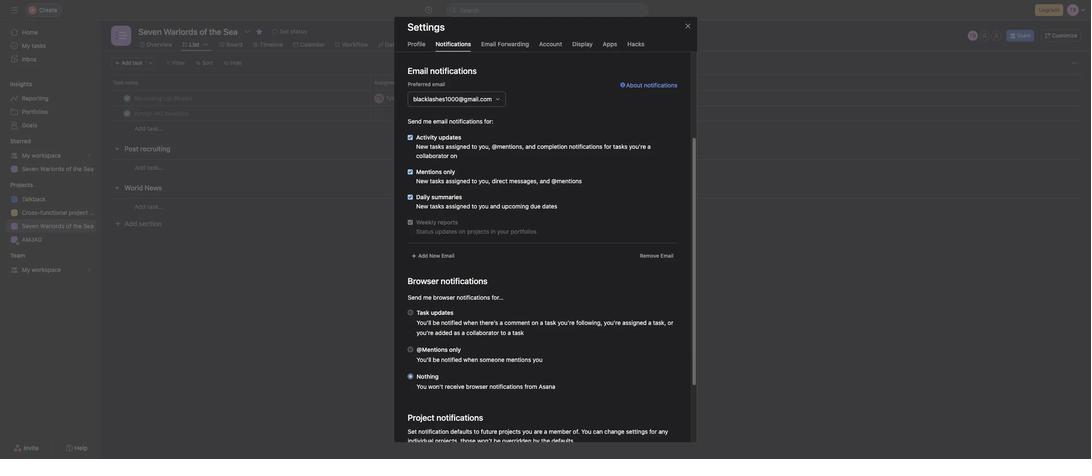 Task type: describe. For each thing, give the bounding box(es) containing it.
post recruiting
[[125, 145, 170, 153]]

preferred
[[408, 81, 431, 88]]

list link
[[183, 40, 199, 49]]

workflow
[[342, 41, 368, 48]]

warlords for 1st seven warlords of the sea link from the bottom
[[40, 223, 64, 230]]

seven inside the starred "element"
[[22, 165, 39, 173]]

send for send me email notifications for:
[[408, 118, 421, 125]]

functional
[[40, 209, 67, 216]]

email inside "button"
[[660, 253, 674, 259]]

@mentions
[[416, 346, 447, 353]]

you'll
[[416, 356, 431, 364]]

tasks for activity updates new tasks assigned to you, @mentions, and completion notifications for tasks you're a collaborator on
[[430, 143, 444, 150]]

activity updates new tasks assigned to you, @mentions, and completion notifications for tasks you're a collaborator on
[[416, 134, 651, 159]]

a inside activity updates new tasks assigned to you, @mentions, and completion notifications for tasks you're a collaborator on
[[647, 143, 651, 150]]

sea inside projects element
[[83, 223, 94, 230]]

reports
[[438, 219, 458, 226]]

on inside activity updates new tasks assigned to you, @mentions, and completion notifications for tasks you're a collaborator on
[[450, 152, 457, 159]]

task name
[[113, 80, 138, 86]]

preferred email
[[408, 81, 445, 88]]

row containing task name
[[101, 75, 1091, 90]]

be for you'll
[[433, 319, 439, 327]]

cross-functional project plan
[[22, 209, 101, 216]]

notifications
[[436, 40, 471, 48]]

dashboard
[[385, 41, 415, 48]]

home link
[[5, 26, 96, 39]]

Recruiting top Pirates text field
[[133, 94, 195, 102]]

comment
[[504, 319, 530, 327]]

for inside set notification defaults to future projects you are a member of. you can change settings for any individual projects, those won't be overridden by the defaults.
[[649, 428, 657, 436]]

world
[[125, 184, 143, 192]]

team button
[[0, 252, 25, 260]]

1 vertical spatial email
[[433, 118, 447, 125]]

seven inside projects element
[[22, 223, 39, 230]]

world news
[[125, 184, 162, 192]]

calendar
[[300, 41, 325, 48]]

messages
[[432, 41, 460, 48]]

about
[[626, 82, 642, 89]]

nothing you won't receive browser notifications from asana
[[416, 373, 555, 391]]

inbox link
[[5, 53, 96, 66]]

a down comment
[[508, 329, 511, 337]]

share
[[1017, 32, 1031, 39]]

settings
[[626, 428, 648, 436]]

portfolios
[[511, 228, 536, 235]]

asana
[[539, 383, 555, 391]]

insights element
[[0, 77, 101, 134]]

set
[[408, 428, 417, 436]]

email inside button
[[441, 253, 454, 259]]

add left section
[[125, 220, 137, 228]]

apps
[[603, 40, 617, 48]]

completion
[[537, 143, 567, 150]]

projects element
[[0, 178, 101, 248]]

add task… button for news
[[135, 202, 163, 211]]

my workspace link inside the starred "element"
[[5, 149, 96, 162]]

be inside set notification defaults to future projects you are a member of. you can change settings for any individual projects, those won't be overridden by the defaults.
[[494, 438, 500, 445]]

recruiting
[[140, 145, 170, 153]]

sea inside the starred "element"
[[83, 165, 94, 173]]

email inside button
[[481, 40, 496, 48]]

the for seven warlords of the sea link inside the starred "element"
[[73, 165, 82, 173]]

messages link
[[425, 40, 460, 49]]

any
[[658, 428, 668, 436]]

set notification defaults to future projects you are a member of. you can change settings for any individual projects, those won't be overridden by the defaults.
[[408, 428, 668, 445]]

dates
[[542, 203, 557, 210]]

add section button
[[111, 216, 165, 231]]

assigned inside the task updates you'll be notified when there's a comment on a task you're following, you're assigned a task, or you're added as a collaborator to a task
[[622, 319, 646, 327]]

remove email button
[[636, 250, 677, 262]]

email notifications
[[408, 66, 477, 76]]

files link
[[470, 40, 490, 49]]

profile
[[408, 40, 426, 48]]

to inside the task updates you'll be notified when there's a comment on a task you're following, you're assigned a task, or you're added as a collaborator to a task
[[500, 329, 506, 337]]

upgrade
[[1039, 7, 1060, 13]]

a right the as
[[461, 329, 465, 337]]

row containing tb
[[101, 90, 1091, 106]]

projects button
[[0, 181, 33, 189]]

updates inside weekly reports status updates on projects in your portfolios
[[435, 228, 457, 235]]

profile button
[[408, 40, 426, 52]]

recruiting top pirates cell
[[101, 90, 371, 106]]

collaborator inside the task updates you'll be notified when there's a comment on a task you're following, you're assigned a task, or you're added as a collaborator to a task
[[466, 329, 499, 337]]

notifications right the about on the right top of the page
[[644, 82, 677, 89]]

and inside mentions only new tasks assigned to you, direct messages, and @mentions
[[540, 178, 550, 185]]

your
[[497, 228, 509, 235]]

nothing
[[416, 373, 438, 380]]

starred button
[[0, 137, 31, 146]]

new inside button
[[429, 253, 440, 259]]

news
[[145, 184, 162, 192]]

projects,
[[435, 438, 459, 445]]

are
[[534, 428, 542, 436]]

black
[[399, 95, 412, 101]]

activity
[[416, 134, 437, 141]]

collapse task list for this section image for world news
[[114, 185, 120, 191]]

name
[[125, 80, 138, 86]]

gantt link
[[500, 40, 522, 49]]

due
[[530, 203, 540, 210]]

for:
[[484, 118, 493, 125]]

can
[[593, 428, 603, 436]]

apps button
[[603, 40, 617, 52]]

daily
[[416, 194, 430, 201]]

you for are
[[522, 428, 532, 436]]

tyler
[[386, 95, 398, 101]]

of.
[[573, 428, 580, 436]]

there's
[[479, 319, 498, 327]]

on inside weekly reports status updates on projects in your portfolios
[[459, 228, 465, 235]]

from
[[524, 383, 537, 391]]

email forwarding
[[481, 40, 529, 48]]

add task… row for post recruiting
[[101, 159, 1091, 175]]

to inside set notification defaults to future projects you are a member of. you can change settings for any individual projects, those won't be overridden by the defaults.
[[474, 428, 479, 436]]

seven warlords of the sea inside projects element
[[22, 223, 94, 230]]

cross-functional project plan link
[[5, 206, 101, 220]]

assigned for updates
[[446, 143, 470, 150]]

you for and
[[479, 203, 488, 210]]

status
[[416, 228, 433, 235]]

close image
[[684, 23, 691, 29]]

those
[[460, 438, 475, 445]]

add up task name at left top
[[122, 60, 131, 66]]

defaults.
[[551, 438, 575, 445]]

updates for activity updates
[[439, 134, 461, 141]]

my for my workspace 'link' within teams element
[[22, 266, 30, 274]]

overview link
[[140, 40, 172, 49]]

@mentions only you'll be notified when someone mentions you
[[416, 346, 542, 364]]

due
[[424, 80, 434, 86]]

0 horizontal spatial you're
[[416, 329, 433, 337]]

a inside set notification defaults to future projects you are a member of. you can change settings for any individual projects, those won't be overridden by the defaults.
[[544, 428, 547, 436]]

talkback link
[[5, 193, 96, 206]]

task… for news
[[147, 203, 163, 210]]

2 horizontal spatial task
[[545, 319, 556, 327]]

blacklashes1000@gmail.com
[[413, 96, 492, 103]]

you, for @mentions,
[[479, 143, 490, 150]]

my for the my tasks link
[[22, 42, 30, 49]]

blacklashes1000@gmail.com button
[[408, 92, 506, 107]]

header untitled section tree grid
[[101, 90, 1091, 136]]

plan
[[89, 209, 101, 216]]

add inside header untitled section tree grid
[[135, 125, 146, 132]]

tasks for daily summaries new tasks assigned to you and upcoming due dates
[[430, 203, 444, 210]]

add up add section button
[[135, 203, 146, 210]]

you'll
[[416, 319, 431, 327]]

display
[[572, 40, 593, 48]]

assigned for summaries
[[446, 203, 470, 210]]

collapse task list for this section image for post recruiting
[[114, 146, 120, 152]]

task for task updates you'll be notified when there's a comment on a task you're following, you're assigned a task, or you're added as a collaborator to a task
[[416, 309, 429, 316]]

and inside daily summaries new tasks assigned to you and upcoming due dates
[[490, 203, 500, 210]]

a right there's
[[500, 319, 503, 327]]

updates for task updates
[[431, 309, 453, 316]]



Task type: vqa. For each thing, say whether or not it's contained in the screenshot.
feedback
no



Task type: locate. For each thing, give the bounding box(es) containing it.
2 add task… from the top
[[135, 164, 163, 171]]

to for summaries
[[472, 203, 477, 210]]

collapse task list for this section image left post
[[114, 146, 120, 152]]

my workspace link down 'goals' link
[[5, 149, 96, 162]]

notifications right completion
[[569, 143, 602, 150]]

new down status
[[429, 253, 440, 259]]

you're down you'll
[[416, 329, 433, 337]]

on left "in"
[[459, 228, 465, 235]]

3 task… from the top
[[147, 203, 163, 210]]

new for new tasks assigned to you, direct messages, and @mentions
[[416, 178, 428, 185]]

None checkbox
[[408, 195, 413, 200], [408, 220, 413, 225], [408, 195, 413, 200], [408, 220, 413, 225]]

you inside set notification defaults to future projects you are a member of. you can change settings for any individual projects, those won't be overridden by the defaults.
[[522, 428, 532, 436]]

add up post recruiting
[[135, 125, 146, 132]]

assignee
[[374, 80, 396, 86]]

1 vertical spatial add task…
[[135, 164, 163, 171]]

tasks inside mentions only new tasks assigned to you, direct messages, and @mentions
[[430, 178, 444, 185]]

0 vertical spatial you
[[416, 383, 426, 391]]

Assign HQ locations text field
[[133, 109, 191, 118]]

reporting
[[22, 95, 48, 102]]

0 horizontal spatial you
[[479, 203, 488, 210]]

1 horizontal spatial projects
[[499, 428, 521, 436]]

2 collapse task list for this section image from the top
[[114, 185, 120, 191]]

change
[[604, 428, 624, 436]]

seven
[[22, 165, 39, 173], [22, 223, 39, 230]]

you,
[[479, 143, 490, 150], [479, 178, 490, 185]]

task inside add task button
[[132, 60, 143, 66]]

task… up section
[[147, 203, 163, 210]]

my inside "global" element
[[22, 42, 30, 49]]

add down post recruiting button
[[135, 164, 146, 171]]

my tasks
[[22, 42, 46, 49]]

task up name
[[132, 60, 143, 66]]

for left any
[[649, 428, 657, 436]]

add task… button up section
[[135, 202, 163, 211]]

be
[[433, 319, 439, 327], [433, 356, 439, 364], [494, 438, 500, 445]]

send up you'll
[[408, 294, 421, 301]]

list image
[[116, 31, 126, 41]]

projects inside set notification defaults to future projects you are a member of. you can change settings for any individual projects, those won't be overridden by the defaults.
[[499, 428, 521, 436]]

to inside daily summaries new tasks assigned to you and upcoming due dates
[[472, 203, 477, 210]]

assigned inside activity updates new tasks assigned to you, @mentions, and completion notifications for tasks you're a collaborator on
[[446, 143, 470, 150]]

overridden
[[502, 438, 531, 445]]

0 vertical spatial of
[[66, 165, 71, 173]]

seven warlords of the sea link up talkback link
[[5, 162, 96, 176]]

tasks down summaries
[[430, 203, 444, 210]]

new for new tasks assigned to you, @mentions, and completion notifications for tasks you're a collaborator on
[[416, 143, 428, 150]]

0 vertical spatial my
[[22, 42, 30, 49]]

about notifications link
[[620, 81, 677, 117]]

be right you'll
[[433, 319, 439, 327]]

you
[[416, 383, 426, 391], [581, 428, 591, 436]]

my down starred
[[22, 152, 30, 159]]

task for task name
[[113, 80, 124, 86]]

goals link
[[5, 119, 96, 132]]

my workspace link inside teams element
[[5, 263, 96, 277]]

1 warlords from the top
[[40, 165, 64, 173]]

mentions
[[416, 168, 442, 175]]

1 my workspace link from the top
[[5, 149, 96, 162]]

1 add task… from the top
[[135, 125, 163, 132]]

weekly
[[416, 219, 436, 226]]

the down project
[[73, 223, 82, 230]]

you inside nothing you won't receive browser notifications from asana
[[416, 383, 426, 391]]

for inside activity updates new tasks assigned to you, @mentions, and completion notifications for tasks you're a collaborator on
[[604, 143, 611, 150]]

updates down reports
[[435, 228, 457, 235]]

1 vertical spatial task
[[416, 309, 429, 316]]

1 vertical spatial add task… button
[[135, 163, 163, 172]]

0 vertical spatial tb
[[970, 32, 976, 39]]

for left you're
[[604, 143, 611, 150]]

to inside mentions only new tasks assigned to you, direct messages, and @mentions
[[472, 178, 477, 185]]

you're right the following,
[[604, 319, 621, 327]]

me for browser
[[423, 294, 431, 301]]

to up daily summaries new tasks assigned to you and upcoming due dates
[[472, 178, 477, 185]]

you right mentions
[[533, 356, 542, 364]]

project notifications
[[408, 413, 483, 423]]

collapse task list for this section image left the world
[[114, 185, 120, 191]]

1 horizontal spatial on
[[459, 228, 465, 235]]

workspace inside the starred "element"
[[32, 152, 61, 159]]

the
[[73, 165, 82, 173], [73, 223, 82, 230], [541, 438, 550, 445]]

2 add task… button from the top
[[135, 163, 163, 172]]

team
[[10, 252, 25, 259]]

1 send from the top
[[408, 118, 421, 125]]

messages,
[[509, 178, 538, 185]]

me
[[423, 118, 431, 125], [423, 294, 431, 301]]

only down the as
[[449, 346, 461, 353]]

1 vertical spatial of
[[66, 223, 71, 230]]

2 vertical spatial add task… button
[[135, 202, 163, 211]]

when left the 'someone'
[[463, 356, 478, 364]]

1 vertical spatial for
[[649, 428, 657, 436]]

task up you'll
[[416, 309, 429, 316]]

due date
[[424, 80, 446, 86]]

2 completed image from the top
[[122, 108, 132, 118]]

and left completion
[[525, 143, 535, 150]]

0 vertical spatial warlords
[[40, 165, 64, 173]]

be inside @mentions only you'll be notified when someone mentions you
[[433, 356, 439, 364]]

1 vertical spatial seven
[[22, 223, 39, 230]]

updates down send me email notifications for:
[[439, 134, 461, 141]]

0 vertical spatial add task… row
[[101, 121, 1091, 136]]

0 vertical spatial task…
[[147, 125, 163, 132]]

only for mentions only
[[443, 168, 455, 175]]

my down team
[[22, 266, 30, 274]]

task inside the task updates you'll be notified when there's a comment on a task you're following, you're assigned a task, or you're added as a collaborator to a task
[[416, 309, 429, 316]]

1 collapse task list for this section image from the top
[[114, 146, 120, 152]]

workspace down amjad "link" on the left
[[32, 266, 61, 274]]

a right comment
[[540, 319, 543, 327]]

tasks inside "global" element
[[32, 42, 46, 49]]

1 vertical spatial projects
[[499, 428, 521, 436]]

2 task… from the top
[[147, 164, 163, 171]]

of up talkback link
[[66, 165, 71, 173]]

0 vertical spatial send
[[408, 118, 421, 125]]

tasks down activity
[[430, 143, 444, 150]]

on inside the task updates you'll be notified when there's a comment on a task you're following, you're assigned a task, or you're added as a collaborator to a task
[[531, 319, 538, 327]]

you up weekly reports status updates on projects in your portfolios
[[479, 203, 488, 210]]

add section
[[125, 220, 162, 228]]

future
[[481, 428, 497, 436]]

3 my from the top
[[22, 266, 30, 274]]

collaborator up mentions
[[416, 152, 449, 159]]

3 add task… from the top
[[135, 203, 163, 210]]

1 vertical spatial my workspace link
[[5, 263, 96, 277]]

0 horizontal spatial tb
[[376, 95, 382, 101]]

to for updates
[[472, 143, 477, 150]]

2 notified from the top
[[441, 356, 462, 364]]

2 send from the top
[[408, 294, 421, 301]]

of for seven warlords of the sea link inside the starred "element"
[[66, 165, 71, 173]]

you, left @mentions,
[[479, 143, 490, 150]]

tasks left you're
[[613, 143, 627, 150]]

browser down browser notifications
[[433, 294, 455, 301]]

the right by
[[541, 438, 550, 445]]

when for someone
[[463, 356, 478, 364]]

workspace inside teams element
[[32, 266, 61, 274]]

email down email notifications
[[432, 81, 445, 88]]

the up talkback link
[[73, 165, 82, 173]]

projects up overridden
[[499, 428, 521, 436]]

0 horizontal spatial for
[[604, 143, 611, 150]]

1 vertical spatial sea
[[83, 223, 94, 230]]

0 vertical spatial you
[[479, 203, 488, 210]]

when inside the task updates you'll be notified when there's a comment on a task you're following, you're assigned a task, or you're added as a collaborator to a task
[[463, 319, 478, 327]]

task… inside header untitled section tree grid
[[147, 125, 163, 132]]

2 workspace from the top
[[32, 266, 61, 274]]

1 vertical spatial tb
[[376, 95, 382, 101]]

a right you're
[[647, 143, 651, 150]]

1 vertical spatial seven warlords of the sea
[[22, 223, 94, 230]]

about notifications
[[626, 82, 677, 89]]

1 vertical spatial completed image
[[122, 108, 132, 118]]

projects for on
[[467, 228, 489, 235]]

daily summaries new tasks assigned to you and upcoming due dates
[[416, 194, 557, 210]]

0 vertical spatial me
[[423, 118, 431, 125]]

mentions
[[506, 356, 531, 364]]

0 horizontal spatial you
[[416, 383, 426, 391]]

seven warlords of the sea inside the starred "element"
[[22, 165, 94, 173]]

0 vertical spatial task
[[113, 80, 124, 86]]

to down comment
[[500, 329, 506, 337]]

seven warlords of the sea link down functional
[[5, 220, 96, 233]]

new inside mentions only new tasks assigned to you, direct messages, and @mentions
[[416, 178, 428, 185]]

0 horizontal spatial and
[[490, 203, 500, 210]]

send
[[408, 118, 421, 125], [408, 294, 421, 301]]

you inside set notification defaults to future projects you are a member of. you can change settings for any individual projects, those won't be overridden by the defaults.
[[581, 428, 591, 436]]

share button
[[1006, 30, 1034, 42]]

send up activity
[[408, 118, 421, 125]]

timeline link
[[253, 40, 283, 49]]

my inside teams element
[[22, 266, 30, 274]]

2 completed checkbox from the top
[[122, 108, 132, 118]]

1 me from the top
[[423, 118, 431, 125]]

3 add task… row from the top
[[101, 199, 1091, 215]]

1 vertical spatial completed checkbox
[[122, 108, 132, 118]]

assigned inside daily summaries new tasks assigned to you and upcoming due dates
[[446, 203, 470, 210]]

invite button
[[8, 441, 44, 456]]

1 vertical spatial my
[[22, 152, 30, 159]]

2 vertical spatial my
[[22, 266, 30, 274]]

my workspace down starred
[[22, 152, 61, 159]]

add task…
[[135, 125, 163, 132], [135, 164, 163, 171], [135, 203, 163, 210]]

workspace down 'goals' link
[[32, 152, 61, 159]]

only inside @mentions only you'll be notified when someone mentions you
[[449, 346, 461, 353]]

1 seven from the top
[[22, 165, 39, 173]]

portfolios
[[22, 108, 48, 115]]

you, inside activity updates new tasks assigned to you, @mentions, and completion notifications for tasks you're a collaborator on
[[479, 143, 490, 150]]

0 vertical spatial you,
[[479, 143, 490, 150]]

projects
[[10, 181, 33, 189]]

0 vertical spatial browser
[[433, 294, 455, 301]]

section
[[139, 220, 162, 228]]

0 vertical spatial notified
[[441, 319, 462, 327]]

you down the nothing
[[416, 383, 426, 391]]

1 vertical spatial me
[[423, 294, 431, 301]]

account button
[[539, 40, 562, 52]]

task… for recruiting
[[147, 164, 163, 171]]

assigned for only
[[446, 178, 470, 185]]

forwarding
[[498, 40, 529, 48]]

2 vertical spatial you
[[522, 428, 532, 436]]

notification
[[418, 428, 449, 436]]

1 add task… row from the top
[[101, 121, 1091, 136]]

0 vertical spatial completed checkbox
[[122, 93, 132, 103]]

2 of from the top
[[66, 223, 71, 230]]

to inside activity updates new tasks assigned to you, @mentions, and completion notifications for tasks you're a collaborator on
[[472, 143, 477, 150]]

remove email
[[640, 253, 674, 259]]

0 vertical spatial when
[[463, 319, 478, 327]]

only for @mentions only
[[449, 346, 461, 353]]

projects inside weekly reports status updates on projects in your portfolios
[[467, 228, 489, 235]]

summaries
[[431, 194, 462, 201]]

email left the gantt link
[[481, 40, 496, 48]]

invite
[[24, 445, 39, 452]]

upcoming
[[502, 203, 529, 210]]

insights
[[10, 80, 32, 88]]

1 vertical spatial seven warlords of the sea link
[[5, 220, 96, 233]]

1 my from the top
[[22, 42, 30, 49]]

2 when from the top
[[463, 356, 478, 364]]

add task… row for world news
[[101, 199, 1091, 215]]

warlords
[[40, 165, 64, 173], [40, 223, 64, 230]]

add task… button for recruiting
[[135, 163, 163, 172]]

0 vertical spatial sea
[[83, 165, 94, 173]]

be inside the task updates you'll be notified when there's a comment on a task you're following, you're assigned a task, or you're added as a collaborator to a task
[[433, 319, 439, 327]]

or
[[668, 319, 673, 327]]

2 me from the top
[[423, 294, 431, 301]]

when for there's
[[463, 319, 478, 327]]

global element
[[0, 21, 101, 71]]

1 horizontal spatial you
[[522, 428, 532, 436]]

0 vertical spatial collaborator
[[416, 152, 449, 159]]

completed checkbox for recruiting top pirates text box
[[122, 93, 132, 103]]

2 horizontal spatial you
[[533, 356, 542, 364]]

0 vertical spatial the
[[73, 165, 82, 173]]

workspace
[[32, 152, 61, 159], [32, 266, 61, 274]]

notified for updates
[[441, 319, 462, 327]]

my inside the starred "element"
[[22, 152, 30, 159]]

world news button
[[125, 181, 162, 196]]

2 add task… row from the top
[[101, 159, 1091, 175]]

only right mentions
[[443, 168, 455, 175]]

you, for direct
[[479, 178, 490, 185]]

only inside mentions only new tasks assigned to you, direct messages, and @mentions
[[443, 168, 455, 175]]

you're left the following,
[[558, 319, 575, 327]]

of down cross-functional project plan
[[66, 223, 71, 230]]

the inside set notification defaults to future projects you are a member of. you can change settings for any individual projects, those won't be overridden by the defaults.
[[541, 438, 550, 445]]

2 my workspace from the top
[[22, 266, 61, 274]]

0 horizontal spatial task
[[113, 80, 124, 86]]

task… down recruiting
[[147, 164, 163, 171]]

email up activity
[[433, 118, 447, 125]]

notified up the as
[[441, 319, 462, 327]]

1 vertical spatial workspace
[[32, 266, 61, 274]]

2 vertical spatial on
[[531, 319, 538, 327]]

completed checkbox inside assign hq locations 'cell'
[[122, 108, 132, 118]]

add task… for news
[[135, 203, 163, 210]]

notifications left for…
[[456, 294, 490, 301]]

notifications left for:
[[449, 118, 482, 125]]

and left upcoming
[[490, 203, 500, 210]]

projects for future
[[499, 428, 521, 436]]

1 vertical spatial warlords
[[40, 223, 64, 230]]

collaborator down there's
[[466, 329, 499, 337]]

add task… inside header untitled section tree grid
[[135, 125, 163, 132]]

send for send me browser notifications for…
[[408, 294, 421, 301]]

of inside projects element
[[66, 223, 71, 230]]

my workspace inside the starred "element"
[[22, 152, 61, 159]]

1 when from the top
[[463, 319, 478, 327]]

0 horizontal spatial task
[[132, 60, 143, 66]]

tb inside header untitled section tree grid
[[376, 95, 382, 101]]

you inside daily summaries new tasks assigned to you and upcoming due dates
[[479, 203, 488, 210]]

0 vertical spatial and
[[525, 143, 535, 150]]

completed image for assign hq locations text field
[[122, 108, 132, 118]]

0 vertical spatial add task…
[[135, 125, 163, 132]]

2 sea from the top
[[83, 223, 94, 230]]

0 vertical spatial seven
[[22, 165, 39, 173]]

and inside activity updates new tasks assigned to you, @mentions, and completion notifications for tasks you're a collaborator on
[[525, 143, 535, 150]]

0 vertical spatial workspace
[[32, 152, 61, 159]]

send me email notifications for:
[[408, 118, 493, 125]]

seven warlords of the sea up talkback link
[[22, 165, 94, 173]]

updates inside the task updates you'll be notified when there's a comment on a task you're following, you're assigned a task, or you're added as a collaborator to a task
[[431, 309, 453, 316]]

1 seven warlords of the sea link from the top
[[5, 162, 96, 176]]

updates
[[439, 134, 461, 141], [435, 228, 457, 235], [431, 309, 453, 316]]

warlords for seven warlords of the sea link inside the starred "element"
[[40, 165, 64, 173]]

browser inside nothing you won't receive browser notifications from asana
[[466, 383, 488, 391]]

1 seven warlords of the sea from the top
[[22, 165, 94, 173]]

2 my from the top
[[22, 152, 30, 159]]

my workspace
[[22, 152, 61, 159], [22, 266, 61, 274]]

amjad
[[22, 236, 42, 243]]

completed image inside assign hq locations 'cell'
[[122, 108, 132, 118]]

list
[[189, 41, 199, 48]]

add task… for recruiting
[[135, 164, 163, 171]]

email right remove
[[660, 253, 674, 259]]

notifications left from
[[489, 383, 523, 391]]

2 warlords from the top
[[40, 223, 64, 230]]

workspace for my workspace 'link' within the starred "element"
[[32, 152, 61, 159]]

new inside daily summaries new tasks assigned to you and upcoming due dates
[[416, 203, 428, 210]]

board
[[226, 41, 243, 48]]

projects
[[467, 228, 489, 235], [499, 428, 521, 436]]

2 you, from the top
[[479, 178, 490, 185]]

2 vertical spatial updates
[[431, 309, 453, 316]]

member
[[549, 428, 571, 436]]

seven up projects
[[22, 165, 39, 173]]

1 horizontal spatial and
[[525, 143, 535, 150]]

1 vertical spatial be
[[433, 356, 439, 364]]

0 vertical spatial be
[[433, 319, 439, 327]]

remove
[[640, 253, 659, 259]]

cross-
[[22, 209, 40, 216]]

in
[[491, 228, 495, 235]]

2 horizontal spatial email
[[660, 253, 674, 259]]

task right comment
[[545, 319, 556, 327]]

to left @mentions,
[[472, 143, 477, 150]]

warlords inside projects element
[[40, 223, 64, 230]]

1 vertical spatial add task… row
[[101, 159, 1091, 175]]

assigned down send me email notifications for:
[[446, 143, 470, 150]]

assign hq locations cell
[[101, 106, 371, 121]]

2 horizontal spatial you're
[[604, 319, 621, 327]]

add new email
[[418, 253, 454, 259]]

my up inbox
[[22, 42, 30, 49]]

1 horizontal spatial email
[[481, 40, 496, 48]]

2 vertical spatial and
[[490, 203, 500, 210]]

you right "of." at the right bottom of page
[[581, 428, 591, 436]]

my workspace down team
[[22, 266, 61, 274]]

add task… button down assign hq locations text field
[[135, 124, 163, 133]]

seven warlords of the sea down cross-functional project plan
[[22, 223, 94, 230]]

2 seven warlords of the sea link from the top
[[5, 220, 96, 233]]

for
[[604, 143, 611, 150], [649, 428, 657, 436]]

1 task… from the top
[[147, 125, 163, 132]]

completed image
[[122, 93, 132, 103], [122, 108, 132, 118]]

collapse task list for this section image
[[114, 146, 120, 152], [114, 185, 120, 191]]

assigned inside mentions only new tasks assigned to you, direct messages, and @mentions
[[446, 178, 470, 185]]

tasks inside daily summaries new tasks assigned to you and upcoming due dates
[[430, 203, 444, 210]]

task left name
[[113, 80, 124, 86]]

seven warlords of the sea link inside the starred "element"
[[5, 162, 96, 176]]

assigned down summaries
[[446, 203, 470, 210]]

1 vertical spatial send
[[408, 294, 421, 301]]

hide sidebar image
[[11, 7, 18, 13]]

seven down cross-
[[22, 223, 39, 230]]

1 add task… button from the top
[[135, 124, 163, 133]]

2 vertical spatial the
[[541, 438, 550, 445]]

my workspace link down amjad "link" on the left
[[5, 263, 96, 277]]

as
[[454, 329, 460, 337]]

be for you'll
[[433, 356, 439, 364]]

me up you'll
[[423, 294, 431, 301]]

0 vertical spatial on
[[450, 152, 457, 159]]

completed image inside recruiting top pirates cell
[[122, 93, 132, 103]]

new inside activity updates new tasks assigned to you, @mentions, and completion notifications for tasks you're a collaborator on
[[416, 143, 428, 150]]

my workspace link
[[5, 149, 96, 162], [5, 263, 96, 277]]

completed checkbox for assign hq locations text field
[[122, 108, 132, 118]]

reporting link
[[5, 92, 96, 105]]

2 seven warlords of the sea from the top
[[22, 223, 94, 230]]

warlords inside the starred "element"
[[40, 165, 64, 173]]

1 vertical spatial you
[[533, 356, 542, 364]]

on down send me email notifications for:
[[450, 152, 457, 159]]

new down daily
[[416, 203, 428, 210]]

browser
[[433, 294, 455, 301], [466, 383, 488, 391]]

teams element
[[0, 248, 101, 279]]

to up the won't
[[474, 428, 479, 436]]

2 vertical spatial task…
[[147, 203, 163, 210]]

2 my workspace link from the top
[[5, 263, 96, 277]]

project
[[69, 209, 88, 216]]

browser right receive
[[466, 383, 488, 391]]

1 horizontal spatial task
[[416, 309, 429, 316]]

1 vertical spatial and
[[540, 178, 550, 185]]

None text field
[[136, 24, 240, 39]]

0 vertical spatial add task… button
[[135, 124, 163, 133]]

add task… down assign hq locations text field
[[135, 125, 163, 132]]

the for 1st seven warlords of the sea link from the bottom
[[73, 223, 82, 230]]

1 vertical spatial my workspace
[[22, 266, 61, 274]]

1 horizontal spatial tb
[[970, 32, 976, 39]]

0 vertical spatial my workspace
[[22, 152, 61, 159]]

remove from starred image
[[256, 28, 263, 35]]

completed checkbox inside recruiting top pirates cell
[[122, 93, 132, 103]]

updates inside activity updates new tasks assigned to you, @mentions, and completion notifications for tasks you're a collaborator on
[[439, 134, 461, 141]]

you left are
[[522, 428, 532, 436]]

1 completed checkbox from the top
[[122, 93, 132, 103]]

my for my workspace 'link' within the starred "element"
[[22, 152, 30, 159]]

you're
[[558, 319, 575, 327], [604, 319, 621, 327], [416, 329, 433, 337]]

my workspace for my workspace 'link' within teams element
[[22, 266, 61, 274]]

notified for only
[[441, 356, 462, 364]]

1 workspace from the top
[[32, 152, 61, 159]]

to for only
[[472, 178, 477, 185]]

new for new tasks assigned to you and upcoming due dates
[[416, 203, 428, 210]]

add task… button down post recruiting button
[[135, 163, 163, 172]]

of for 1st seven warlords of the sea link from the bottom
[[66, 223, 71, 230]]

1 horizontal spatial you're
[[558, 319, 575, 327]]

@mentions
[[551, 178, 582, 185]]

completed image for recruiting top pirates text box
[[122, 93, 132, 103]]

my workspace inside teams element
[[22, 266, 61, 274]]

1 vertical spatial task
[[545, 319, 556, 327]]

projects left "in"
[[467, 228, 489, 235]]

a left the task, at the right of page
[[648, 319, 651, 327]]

notifications inside activity updates new tasks assigned to you, @mentions, and completion notifications for tasks you're a collaborator on
[[569, 143, 602, 150]]

add inside button
[[418, 253, 428, 259]]

the inside "element"
[[73, 165, 82, 173]]

you inside @mentions only you'll be notified when someone mentions you
[[533, 356, 542, 364]]

you, inside mentions only new tasks assigned to you, direct messages, and @mentions
[[479, 178, 490, 185]]

add task button
[[111, 57, 146, 69]]

home
[[22, 29, 38, 36]]

starred element
[[0, 134, 101, 178]]

be down the future in the bottom of the page
[[494, 438, 500, 445]]

2 seven from the top
[[22, 223, 39, 230]]

0 vertical spatial task
[[132, 60, 143, 66]]

of inside the starred "element"
[[66, 165, 71, 173]]

row
[[101, 75, 1091, 90], [111, 90, 1081, 91], [101, 90, 1091, 106], [101, 106, 1091, 121]]

assigned left the task, at the right of page
[[622, 319, 646, 327]]

and right messages,
[[540, 178, 550, 185]]

add task
[[122, 60, 143, 66]]

1 notified from the top
[[441, 319, 462, 327]]

None checkbox
[[408, 135, 413, 140], [408, 170, 413, 175], [408, 135, 413, 140], [408, 170, 413, 175]]

1 vertical spatial you
[[581, 428, 591, 436]]

0 horizontal spatial on
[[450, 152, 457, 159]]

1 my workspace from the top
[[22, 152, 61, 159]]

weekly reports status updates on projects in your portfolios
[[416, 219, 536, 235]]

my
[[22, 42, 30, 49], [22, 152, 30, 159], [22, 266, 30, 274]]

2 vertical spatial task
[[512, 329, 524, 337]]

task…
[[147, 125, 163, 132], [147, 164, 163, 171], [147, 203, 163, 210]]

me up activity
[[423, 118, 431, 125]]

0 vertical spatial email
[[432, 81, 445, 88]]

1 vertical spatial collapse task list for this section image
[[114, 185, 120, 191]]

the inside projects element
[[73, 223, 82, 230]]

add task… row
[[101, 121, 1091, 136], [101, 159, 1091, 175], [101, 199, 1091, 215]]

workspace for my workspace 'link' within teams element
[[32, 266, 61, 274]]

1 vertical spatial when
[[463, 356, 478, 364]]

tasks down home
[[32, 42, 46, 49]]

my workspace for my workspace 'link' within the starred "element"
[[22, 152, 61, 159]]

when inside @mentions only you'll be notified when someone mentions you
[[463, 356, 478, 364]]

notified inside @mentions only you'll be notified when someone mentions you
[[441, 356, 462, 364]]

sea
[[83, 165, 94, 173], [83, 223, 94, 230]]

1 vertical spatial only
[[449, 346, 461, 353]]

1 you, from the top
[[479, 143, 490, 150]]

be down @mentions
[[433, 356, 439, 364]]

me for email
[[423, 118, 431, 125]]

on right comment
[[531, 319, 538, 327]]

2 vertical spatial add task… row
[[101, 199, 1091, 215]]

None radio
[[408, 374, 413, 380]]

0 horizontal spatial projects
[[467, 228, 489, 235]]

1 of from the top
[[66, 165, 71, 173]]

1 sea from the top
[[83, 165, 94, 173]]

3 add task… button from the top
[[135, 202, 163, 211]]

notifications inside nothing you won't receive browser notifications from asana
[[489, 383, 523, 391]]

1 horizontal spatial collaborator
[[466, 329, 499, 337]]

add task… down post recruiting button
[[135, 164, 163, 171]]

0 vertical spatial seven warlords of the sea
[[22, 165, 94, 173]]

1 horizontal spatial task
[[512, 329, 524, 337]]

add task… button inside header untitled section tree grid
[[135, 124, 163, 133]]

warlords up talkback link
[[40, 165, 64, 173]]

new
[[416, 143, 428, 150], [416, 178, 428, 185], [416, 203, 428, 210], [429, 253, 440, 259]]

notified down @mentions
[[441, 356, 462, 364]]

collaborator inside activity updates new tasks assigned to you, @mentions, and completion notifications for tasks you're a collaborator on
[[416, 152, 449, 159]]

Completed checkbox
[[122, 93, 132, 103], [122, 108, 132, 118]]

1 vertical spatial notified
[[441, 356, 462, 364]]

assigned
[[446, 143, 470, 150], [446, 178, 470, 185], [446, 203, 470, 210], [622, 319, 646, 327]]

to
[[472, 143, 477, 150], [472, 178, 477, 185], [472, 203, 477, 210], [500, 329, 506, 337], [474, 428, 479, 436]]

None radio
[[408, 310, 413, 316], [408, 347, 413, 353], [408, 310, 413, 316], [408, 347, 413, 353]]

0 horizontal spatial browser
[[433, 294, 455, 301]]

tasks for mentions only new tasks assigned to you, direct messages, and @mentions
[[430, 178, 444, 185]]

0 vertical spatial completed image
[[122, 93, 132, 103]]

1 vertical spatial browser
[[466, 383, 488, 391]]

tb inside button
[[970, 32, 976, 39]]

1 completed image from the top
[[122, 93, 132, 103]]

1 horizontal spatial for
[[649, 428, 657, 436]]

0 vertical spatial projects
[[467, 228, 489, 235]]

notified inside the task updates you'll be notified when there's a comment on a task you're following, you're assigned a task, or you're added as a collaborator to a task
[[441, 319, 462, 327]]



